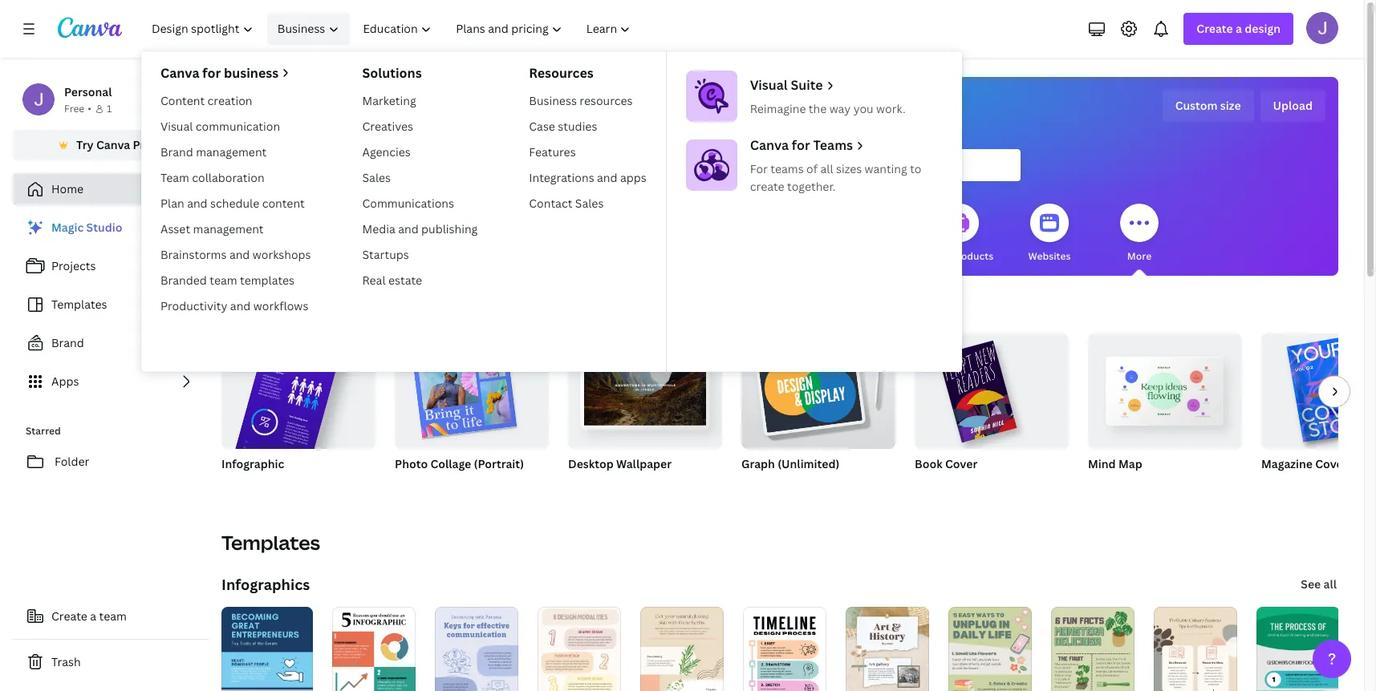 Task type: describe. For each thing, give the bounding box(es) containing it.
home link
[[13, 173, 209, 205]]

team collaboration
[[160, 170, 264, 185]]

jacob simon image
[[1306, 12, 1338, 44]]

team inside button
[[99, 609, 127, 624]]

plan and schedule content link
[[154, 191, 317, 217]]

and for apps
[[597, 170, 618, 185]]

resources
[[529, 64, 594, 82]]

schedule
[[210, 196, 259, 211]]

management for brand management
[[196, 144, 267, 160]]

media and publishing
[[362, 221, 478, 237]]

desktop wallpaper group
[[568, 334, 722, 493]]

you inside button
[[421, 250, 438, 263]]

try for try canva pro
[[76, 137, 94, 152]]

try canva pro button
[[13, 130, 209, 160]]

content
[[160, 93, 205, 108]]

work.
[[876, 101, 906, 116]]

to
[[910, 161, 922, 177]]

all inside for teams of all sizes wanting to create together.
[[820, 161, 833, 177]]

integrations and apps
[[529, 170, 647, 185]]

800
[[221, 477, 241, 491]]

design inside dropdown button
[[1245, 21, 1281, 36]]

magic studio
[[51, 220, 122, 235]]

for you button
[[401, 193, 440, 276]]

contact sales
[[529, 196, 604, 211]]

brainstorms and workshops
[[160, 247, 311, 262]]

canva for business
[[160, 64, 279, 82]]

× inside magazine cover 8.5 × 11 in
[[1278, 477, 1282, 491]]

features link
[[523, 140, 653, 165]]

infographic group
[[219, 322, 376, 527]]

plan
[[160, 196, 184, 211]]

cover for magazine cover 8.5 × 11 in
[[1315, 457, 1348, 472]]

map
[[1119, 457, 1142, 472]]

for for business
[[202, 64, 221, 82]]

content creation
[[160, 93, 252, 108]]

publishing
[[421, 221, 478, 237]]

photo
[[395, 457, 428, 472]]

mind map
[[1088, 457, 1142, 472]]

photo collage (portrait)
[[395, 457, 524, 472]]

photo collage (portrait) group
[[395, 334, 549, 493]]

team collaboration link
[[154, 165, 317, 191]]

content creation link
[[154, 88, 317, 114]]

0 horizontal spatial design
[[778, 95, 860, 130]]

brand management link
[[154, 140, 317, 165]]

print products
[[926, 250, 994, 263]]

home
[[51, 181, 84, 197]]

productivity and workflows
[[160, 299, 308, 314]]

more button
[[1120, 193, 1159, 276]]

for for for teams of all sizes wanting to create together.
[[750, 161, 768, 177]]

communications link
[[356, 191, 484, 217]]

upload button
[[1260, 90, 1326, 122]]

together.
[[787, 179, 836, 194]]

integrations
[[529, 170, 594, 185]]

create for create a team
[[51, 609, 87, 624]]

try something new
[[221, 302, 354, 321]]

a for design
[[1236, 21, 1242, 36]]

create a team button
[[13, 601, 209, 633]]

cover for book cover
[[945, 457, 978, 472]]

print
[[926, 250, 949, 263]]

canva inside button
[[96, 137, 130, 152]]

brainstorms
[[160, 247, 227, 262]]

teams
[[771, 161, 804, 177]]

visual communication
[[160, 119, 280, 134]]

websites
[[1028, 250, 1071, 263]]

visual suite
[[750, 76, 823, 94]]

(portrait)
[[474, 457, 524, 472]]

presentations button
[[658, 193, 723, 276]]

templates link
[[13, 289, 209, 321]]

graph (unlimited) group
[[741, 334, 896, 493]]

•
[[88, 102, 91, 116]]

agencies link
[[356, 140, 484, 165]]

canva for canva for teams
[[750, 136, 789, 154]]

visual for visual communication
[[160, 119, 193, 134]]

and for workshops
[[229, 247, 250, 262]]

business
[[224, 64, 279, 82]]

group for mind map
[[1088, 327, 1242, 449]]

print products button
[[926, 193, 994, 276]]

create a design button
[[1184, 13, 1294, 45]]

group for magazine cover
[[1261, 334, 1376, 449]]

and for schedule
[[187, 196, 208, 211]]

11
[[1285, 477, 1295, 491]]

magazine cover group
[[1261, 334, 1376, 493]]

team inside business menu
[[210, 273, 237, 288]]

what
[[605, 95, 673, 130]]

plan and schedule content
[[160, 196, 305, 211]]

0 vertical spatial sales
[[362, 170, 391, 185]]

real estate link
[[356, 268, 484, 294]]

list containing magic studio
[[13, 212, 209, 398]]

brand management
[[160, 144, 267, 160]]

graph
[[741, 457, 775, 472]]

magazine cover 8.5 × 11 in
[[1261, 457, 1348, 491]]

solutions
[[362, 64, 422, 82]]

productivity
[[160, 299, 227, 314]]

asset
[[160, 221, 190, 237]]

business resources
[[529, 93, 633, 108]]

templates
[[240, 273, 295, 288]]

book
[[915, 457, 943, 472]]

group for infographic
[[219, 322, 376, 527]]

pro
[[133, 137, 152, 152]]

media and publishing link
[[356, 217, 484, 242]]

integrations and apps link
[[523, 165, 653, 191]]

1 horizontal spatial all
[[1324, 577, 1337, 592]]

team
[[160, 170, 189, 185]]

wallpaper
[[616, 457, 672, 472]]

create
[[750, 179, 784, 194]]

contact sales link
[[523, 191, 653, 217]]

desktop
[[568, 457, 614, 472]]



Task type: locate. For each thing, give the bounding box(es) containing it.
you right way
[[854, 101, 874, 116]]

team
[[210, 273, 237, 288], [99, 609, 127, 624]]

cover inside 'group'
[[945, 457, 978, 472]]

1 vertical spatial all
[[1324, 577, 1337, 592]]

1 horizontal spatial for
[[750, 161, 768, 177]]

0 vertical spatial management
[[196, 144, 267, 160]]

content
[[262, 196, 305, 211]]

1 horizontal spatial create
[[1197, 21, 1233, 36]]

custom
[[1175, 98, 1218, 113]]

in
[[1297, 477, 1306, 491]]

0 vertical spatial team
[[210, 273, 237, 288]]

and for workflows
[[230, 299, 251, 314]]

templates down 'projects'
[[51, 297, 107, 312]]

canva up the content
[[160, 64, 199, 82]]

management for asset management
[[193, 221, 264, 237]]

for
[[202, 64, 221, 82], [792, 136, 810, 154]]

features
[[529, 144, 576, 160]]

1 vertical spatial sales
[[575, 196, 604, 211]]

800 × 2000 px button
[[221, 477, 305, 493]]

× right 800
[[243, 477, 248, 491]]

presentations
[[658, 250, 723, 263]]

1 horizontal spatial visual
[[750, 76, 788, 94]]

1 vertical spatial templates
[[221, 530, 320, 556]]

group for book cover
[[915, 327, 1069, 449]]

0 horizontal spatial all
[[820, 161, 833, 177]]

business up "case studies"
[[529, 93, 577, 108]]

canva for canva for business
[[160, 64, 199, 82]]

1 vertical spatial for
[[792, 136, 810, 154]]

cover right "magazine"
[[1315, 457, 1348, 472]]

for up of
[[792, 136, 810, 154]]

brand for brand
[[51, 335, 84, 351]]

1 horizontal spatial try
[[221, 302, 244, 321]]

1 vertical spatial create
[[51, 609, 87, 624]]

1 horizontal spatial sales
[[575, 196, 604, 211]]

magic studio link
[[13, 212, 209, 244]]

business
[[277, 21, 325, 36], [529, 93, 577, 108]]

0 vertical spatial try
[[76, 137, 94, 152]]

and left "apps"
[[597, 170, 618, 185]]

1 horizontal spatial team
[[210, 273, 237, 288]]

custom size button
[[1162, 90, 1254, 122]]

for up 'estate'
[[403, 250, 418, 263]]

mind
[[1088, 457, 1116, 472]]

startups link
[[356, 242, 484, 268]]

productivity and workflows link
[[154, 294, 317, 319]]

team up trash link
[[99, 609, 127, 624]]

brand inside business menu
[[160, 144, 193, 160]]

for for for you
[[403, 250, 418, 263]]

1 horizontal spatial cover
[[1315, 457, 1348, 472]]

0 horizontal spatial cover
[[945, 457, 978, 472]]

1 vertical spatial visual
[[160, 119, 193, 134]]

management
[[196, 144, 267, 160], [193, 221, 264, 237]]

business for business resources
[[529, 93, 577, 108]]

brainstorms and workshops link
[[154, 242, 317, 268]]

business up "business"
[[277, 21, 325, 36]]

agencies
[[362, 144, 411, 160]]

collage
[[430, 457, 471, 472]]

1 vertical spatial design
[[778, 95, 860, 130]]

group for photo collage (portrait)
[[395, 334, 549, 449]]

a
[[1236, 21, 1242, 36], [90, 609, 96, 624]]

cover inside magazine cover 8.5 × 11 in
[[1315, 457, 1348, 472]]

0 vertical spatial all
[[820, 161, 833, 177]]

1 vertical spatial a
[[90, 609, 96, 624]]

and
[[597, 170, 618, 185], [187, 196, 208, 211], [398, 221, 419, 237], [229, 247, 250, 262], [230, 299, 251, 314]]

for you
[[403, 250, 438, 263]]

group for graph (unlimited)
[[741, 334, 896, 449]]

creation
[[207, 93, 252, 108]]

apps link
[[13, 366, 209, 398]]

asset management link
[[154, 217, 317, 242]]

and for publishing
[[398, 221, 419, 237]]

asset management
[[160, 221, 264, 237]]

infographic 800 × 2000 px
[[221, 457, 289, 491]]

create inside button
[[51, 609, 87, 624]]

brand up team at the top of page
[[160, 144, 193, 160]]

resources
[[580, 93, 633, 108]]

1 cover from the left
[[945, 457, 978, 472]]

0 horizontal spatial team
[[99, 609, 127, 624]]

creatives link
[[356, 114, 484, 140]]

try for try something new
[[221, 302, 244, 321]]

case studies link
[[523, 114, 653, 140]]

case
[[529, 119, 555, 134]]

sales
[[362, 170, 391, 185], [575, 196, 604, 211]]

visual for visual suite
[[750, 76, 788, 94]]

visual down the content
[[160, 119, 193, 134]]

a inside button
[[90, 609, 96, 624]]

sizes
[[836, 161, 862, 177]]

canva for business link
[[160, 64, 311, 82]]

book cover group
[[915, 327, 1069, 493]]

0 vertical spatial business
[[277, 21, 325, 36]]

0 horizontal spatial ×
[[243, 477, 248, 491]]

1 horizontal spatial brand
[[160, 144, 193, 160]]

2 cover from the left
[[1315, 457, 1348, 472]]

more
[[1127, 250, 1152, 263]]

1 × from the left
[[243, 477, 248, 491]]

0 horizontal spatial brand
[[51, 335, 84, 351]]

you down the visual suite
[[725, 95, 772, 130]]

all
[[820, 161, 833, 177], [1324, 577, 1337, 592]]

for inside for teams of all sizes wanting to create together.
[[750, 161, 768, 177]]

free •
[[64, 102, 91, 116]]

templates
[[51, 297, 107, 312], [221, 530, 320, 556]]

Search search field
[[571, 150, 989, 181]]

templates inside templates link
[[51, 297, 107, 312]]

visual up the reimagine
[[750, 76, 788, 94]]

0 vertical spatial visual
[[750, 76, 788, 94]]

1 vertical spatial brand
[[51, 335, 84, 351]]

a for team
[[90, 609, 96, 624]]

1 horizontal spatial for
[[792, 136, 810, 154]]

1 vertical spatial business
[[529, 93, 577, 108]]

infographics link
[[221, 575, 310, 595]]

0 vertical spatial a
[[1236, 21, 1242, 36]]

desktop wallpaper
[[568, 457, 672, 472]]

1 horizontal spatial ×
[[1278, 477, 1282, 491]]

management inside brand management link
[[196, 144, 267, 160]]

a up the size
[[1236, 21, 1242, 36]]

free
[[64, 102, 84, 116]]

studies
[[558, 119, 597, 134]]

creatives
[[362, 119, 413, 134]]

brand for brand management
[[160, 144, 193, 160]]

8.5
[[1261, 477, 1275, 491]]

and down the asset management link
[[229, 247, 250, 262]]

all right see
[[1324, 577, 1337, 592]]

reimagine the way you work.
[[750, 101, 906, 116]]

media
[[362, 221, 395, 237]]

0 horizontal spatial visual
[[160, 119, 193, 134]]

1 horizontal spatial you
[[725, 95, 772, 130]]

create up custom size
[[1197, 21, 1233, 36]]

try down branded team templates link
[[221, 302, 244, 321]]

0 horizontal spatial a
[[90, 609, 96, 624]]

0 vertical spatial design
[[1245, 21, 1281, 36]]

0 horizontal spatial sales
[[362, 170, 391, 185]]

canva up teams
[[750, 136, 789, 154]]

management down plan and schedule content
[[193, 221, 264, 237]]

you inside business menu
[[854, 101, 874, 116]]

for inside button
[[403, 250, 418, 263]]

for for teams
[[792, 136, 810, 154]]

cover right book
[[945, 457, 978, 472]]

create for create a design
[[1197, 21, 1233, 36]]

for teams of all sizes wanting to create together.
[[750, 161, 922, 194]]

canva left pro
[[96, 137, 130, 152]]

branded team templates link
[[154, 268, 317, 294]]

design left the jacob simon "image"
[[1245, 21, 1281, 36]]

0 horizontal spatial for
[[403, 250, 418, 263]]

visual
[[750, 76, 788, 94], [160, 119, 193, 134]]

team up productivity and workflows at the left top
[[210, 273, 237, 288]]

folder button
[[13, 446, 209, 478]]

new
[[325, 302, 354, 321]]

brand up apps on the left of page
[[51, 335, 84, 351]]

today?
[[865, 95, 955, 130]]

and right plan
[[187, 196, 208, 211]]

you up real estate link
[[421, 250, 438, 263]]

business inside menu
[[529, 93, 577, 108]]

1 horizontal spatial business
[[529, 93, 577, 108]]

products
[[951, 250, 994, 263]]

business inside popup button
[[277, 21, 325, 36]]

and down branded team templates link
[[230, 299, 251, 314]]

× left 11
[[1278, 477, 1282, 491]]

group for desktop wallpaper
[[568, 334, 722, 449]]

sales down the integrations and apps link
[[575, 196, 604, 211]]

create up "trash" at the bottom left
[[51, 609, 87, 624]]

canva for teams
[[750, 136, 853, 154]]

try
[[76, 137, 94, 152], [221, 302, 244, 321]]

business button
[[267, 13, 350, 45]]

1 horizontal spatial templates
[[221, 530, 320, 556]]

trash
[[51, 655, 81, 670]]

1 horizontal spatial a
[[1236, 21, 1242, 36]]

and down communications
[[398, 221, 419, 237]]

0 horizontal spatial for
[[202, 64, 221, 82]]

0 vertical spatial for
[[202, 64, 221, 82]]

canva
[[160, 64, 199, 82], [750, 136, 789, 154], [96, 137, 130, 152]]

business menu
[[141, 51, 962, 372]]

what will you design today?
[[605, 95, 955, 130]]

apps
[[51, 374, 79, 389]]

0 vertical spatial brand
[[160, 144, 193, 160]]

suite
[[791, 76, 823, 94]]

0 vertical spatial for
[[750, 161, 768, 177]]

for up create
[[750, 161, 768, 177]]

1 vertical spatial team
[[99, 609, 127, 624]]

0 horizontal spatial create
[[51, 609, 87, 624]]

all right of
[[820, 161, 833, 177]]

1 vertical spatial try
[[221, 302, 244, 321]]

1 vertical spatial for
[[403, 250, 418, 263]]

a inside dropdown button
[[1236, 21, 1242, 36]]

group
[[219, 322, 376, 527], [915, 327, 1069, 449], [1088, 327, 1242, 449], [395, 334, 549, 449], [568, 334, 722, 449], [741, 334, 896, 449], [1261, 334, 1376, 449]]

try canva pro
[[76, 137, 152, 152]]

websites button
[[1028, 193, 1071, 276]]

management inside the asset management link
[[193, 221, 264, 237]]

0 horizontal spatial business
[[277, 21, 325, 36]]

marketing
[[362, 93, 416, 108]]

a up trash link
[[90, 609, 96, 624]]

reimagine
[[750, 101, 806, 116]]

management down visual communication link
[[196, 144, 267, 160]]

2 × from the left
[[1278, 477, 1282, 491]]

projects
[[51, 258, 96, 274]]

try down • on the left top
[[76, 137, 94, 152]]

× inside 'infographic 800 × 2000 px'
[[243, 477, 248, 491]]

design
[[1245, 21, 1281, 36], [778, 95, 860, 130]]

1 horizontal spatial canva
[[160, 64, 199, 82]]

business for business
[[277, 21, 325, 36]]

for up 'content creation'
[[202, 64, 221, 82]]

studio
[[86, 220, 122, 235]]

sales down agencies
[[362, 170, 391, 185]]

0 horizontal spatial templates
[[51, 297, 107, 312]]

create inside dropdown button
[[1197, 21, 1233, 36]]

0 horizontal spatial try
[[76, 137, 94, 152]]

1 vertical spatial management
[[193, 221, 264, 237]]

0 horizontal spatial you
[[421, 250, 438, 263]]

create a team
[[51, 609, 127, 624]]

top level navigation element
[[141, 13, 962, 372]]

templates up infographics
[[221, 530, 320, 556]]

sales link
[[356, 165, 484, 191]]

apps
[[620, 170, 647, 185]]

personal
[[64, 84, 112, 100]]

try inside try canva pro button
[[76, 137, 94, 152]]

1 horizontal spatial design
[[1245, 21, 1281, 36]]

size
[[1220, 98, 1241, 113]]

list
[[13, 212, 209, 398]]

0 vertical spatial create
[[1197, 21, 1233, 36]]

2 horizontal spatial canva
[[750, 136, 789, 154]]

0 horizontal spatial canva
[[96, 137, 130, 152]]

0 vertical spatial templates
[[51, 297, 107, 312]]

design down suite
[[778, 95, 860, 130]]

2 horizontal spatial you
[[854, 101, 874, 116]]

None search field
[[539, 149, 1021, 181]]

mind map group
[[1088, 327, 1242, 493]]



Task type: vqa. For each thing, say whether or not it's contained in the screenshot.
by inside Create Content That Resonates With Your Target Audience By Using The Resources And Prompts In The Inspiration Tab Of The Creator Hub
no



